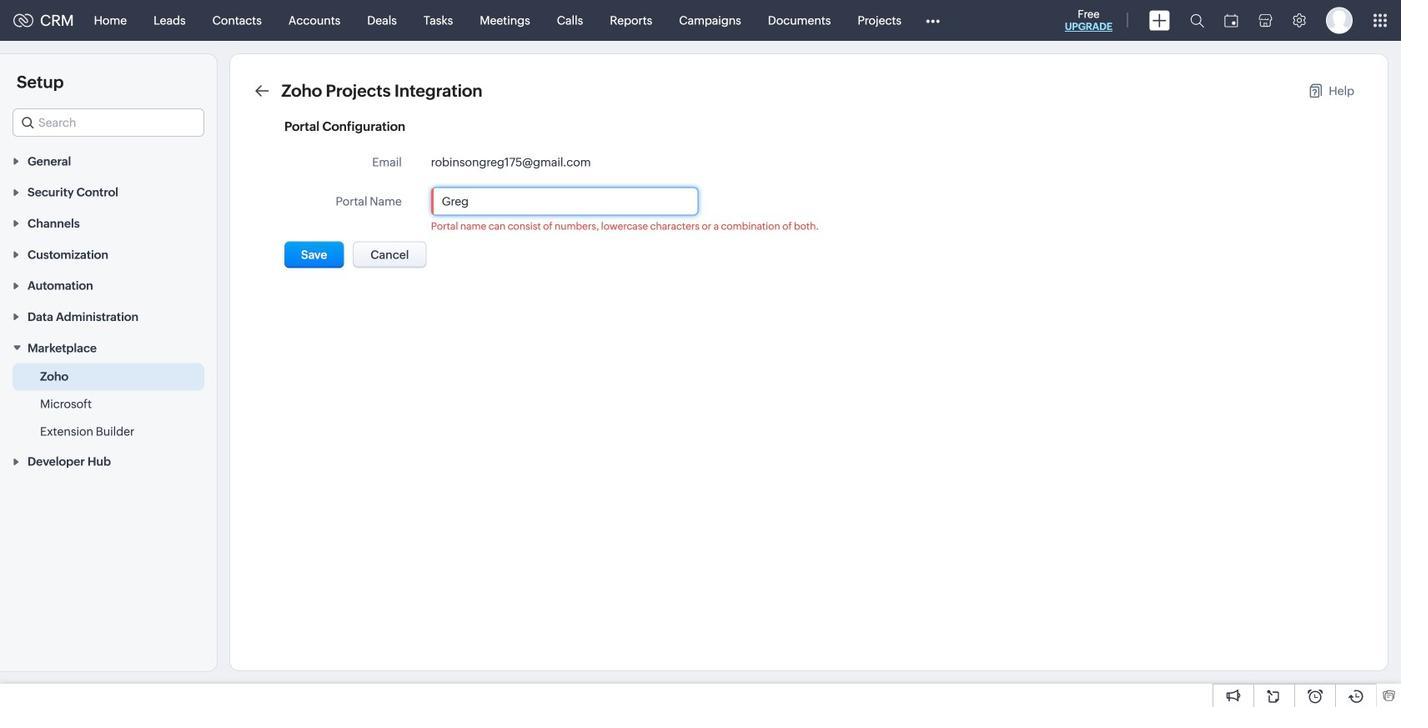Task type: describe. For each thing, give the bounding box(es) containing it.
search element
[[1181, 0, 1215, 41]]

Search text field
[[13, 109, 204, 136]]

calendar image
[[1225, 14, 1239, 27]]

profile image
[[1327, 7, 1353, 34]]

Portal Name text field
[[432, 188, 698, 215]]

logo image
[[13, 14, 33, 27]]

Other Modules field
[[915, 7, 951, 34]]



Task type: vqa. For each thing, say whether or not it's contained in the screenshot.
Free
no



Task type: locate. For each thing, give the bounding box(es) containing it.
create menu element
[[1140, 0, 1181, 40]]

profile element
[[1317, 0, 1363, 40]]

create menu image
[[1150, 10, 1171, 30]]

None field
[[13, 108, 204, 137]]

search image
[[1191, 13, 1205, 28]]

region
[[0, 363, 217, 446]]



